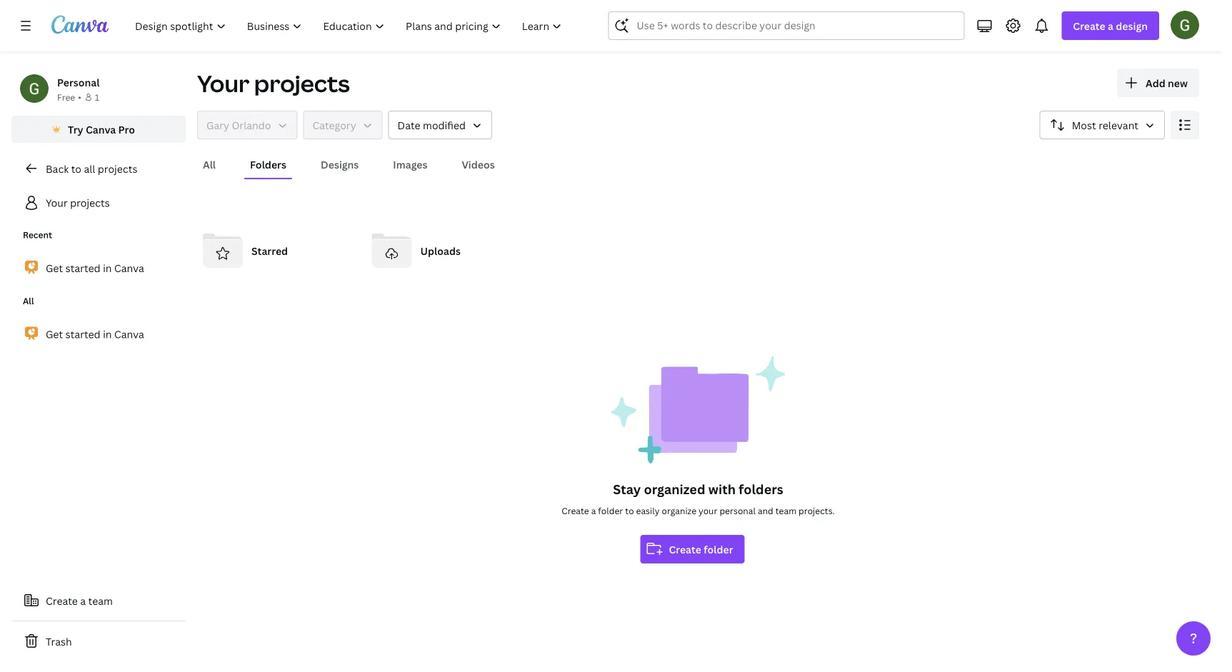 Task type: describe. For each thing, give the bounding box(es) containing it.
a inside the stay organized with folders create a folder to easily organize your personal and team projects.
[[591, 505, 596, 516]]

and
[[758, 505, 773, 516]]

most
[[1072, 118, 1096, 132]]

trash
[[46, 635, 72, 648]]

stay organized with folders create a folder to easily organize your personal and team projects.
[[562, 480, 835, 516]]

in for 2nd get started in canva link
[[103, 327, 112, 341]]

1 vertical spatial projects
[[98, 162, 137, 175]]

projects inside "link"
[[70, 196, 110, 210]]

all button
[[197, 151, 221, 178]]

Search search field
[[637, 12, 936, 39]]

starred
[[251, 244, 288, 257]]

back to all projects link
[[11, 154, 186, 183]]

a for team
[[80, 594, 86, 607]]

relevant
[[1099, 118, 1139, 132]]

add new button
[[1117, 69, 1199, 97]]

gary
[[206, 118, 229, 132]]

design
[[1116, 19, 1148, 32]]

add
[[1146, 76, 1165, 90]]

designs button
[[315, 151, 364, 178]]

Sort by button
[[1040, 111, 1165, 139]]

create for create folder
[[669, 542, 701, 556]]

try canva pro button
[[11, 116, 186, 143]]

pro
[[118, 122, 135, 136]]

most relevant
[[1072, 118, 1139, 132]]

canva for 2nd get started in canva link
[[114, 327, 144, 341]]

category
[[312, 118, 356, 132]]

folders
[[739, 480, 783, 498]]

try
[[68, 122, 83, 136]]

Category button
[[303, 111, 383, 139]]

canva for second get started in canva link from the bottom
[[114, 261, 144, 275]]

team inside the stay organized with folders create a folder to easily organize your personal and team projects.
[[775, 505, 797, 516]]

2 get from the top
[[46, 327, 63, 341]]

add new
[[1146, 76, 1188, 90]]

gary orlando
[[206, 118, 271, 132]]

1 vertical spatial all
[[23, 295, 34, 307]]

modified
[[423, 118, 466, 132]]

canva inside button
[[86, 122, 116, 136]]

images button
[[387, 151, 433, 178]]

videos
[[462, 157, 495, 171]]

create inside the stay organized with folders create a folder to easily organize your personal and team projects.
[[562, 505, 589, 516]]

folders
[[250, 157, 286, 171]]

1 horizontal spatial your projects
[[197, 68, 350, 99]]

create a design button
[[1062, 11, 1159, 40]]

your inside your projects "link"
[[46, 196, 68, 210]]

free
[[57, 91, 75, 103]]

new
[[1168, 76, 1188, 90]]

stay
[[613, 480, 641, 498]]

recent
[[23, 229, 52, 241]]

•
[[78, 91, 81, 103]]



Task type: vqa. For each thing, say whether or not it's contained in the screenshot.
bottom get started in canva
yes



Task type: locate. For each thing, give the bounding box(es) containing it.
1 vertical spatial canva
[[114, 261, 144, 275]]

your projects link
[[11, 189, 186, 217]]

folder inside the stay organized with folders create a folder to easily organize your personal and team projects.
[[598, 505, 623, 516]]

create a design
[[1073, 19, 1148, 32]]

to left easily
[[625, 505, 634, 516]]

back
[[46, 162, 69, 175]]

projects down all
[[70, 196, 110, 210]]

try canva pro
[[68, 122, 135, 136]]

to inside the stay organized with folders create a folder to easily organize your personal and team projects.
[[625, 505, 634, 516]]

create
[[1073, 19, 1105, 32], [562, 505, 589, 516], [669, 542, 701, 556], [46, 594, 78, 607]]

free •
[[57, 91, 81, 103]]

0 vertical spatial started
[[65, 261, 100, 275]]

projects
[[254, 68, 350, 99], [98, 162, 137, 175], [70, 196, 110, 210]]

create for create a team
[[46, 594, 78, 607]]

get started in canva link
[[11, 253, 186, 283], [11, 319, 186, 349]]

started for second get started in canva link from the bottom
[[65, 261, 100, 275]]

started for 2nd get started in canva link
[[65, 327, 100, 341]]

2 vertical spatial projects
[[70, 196, 110, 210]]

folder down your
[[704, 542, 733, 556]]

a inside button
[[80, 594, 86, 607]]

0 horizontal spatial all
[[23, 295, 34, 307]]

projects up category
[[254, 68, 350, 99]]

2 vertical spatial canva
[[114, 327, 144, 341]]

0 vertical spatial team
[[775, 505, 797, 516]]

folder
[[598, 505, 623, 516], [704, 542, 733, 556]]

1 get started in canva from the top
[[46, 261, 144, 275]]

1 vertical spatial team
[[88, 594, 113, 607]]

1 horizontal spatial your
[[197, 68, 249, 99]]

your projects inside "link"
[[46, 196, 110, 210]]

canva
[[86, 122, 116, 136], [114, 261, 144, 275], [114, 327, 144, 341]]

1 vertical spatial your
[[46, 196, 68, 210]]

with
[[708, 480, 736, 498]]

your
[[699, 505, 717, 516]]

all inside button
[[203, 157, 216, 171]]

orlando
[[232, 118, 271, 132]]

your down back
[[46, 196, 68, 210]]

all
[[84, 162, 95, 175]]

organized
[[644, 480, 705, 498]]

projects right all
[[98, 162, 137, 175]]

1 horizontal spatial to
[[625, 505, 634, 516]]

0 vertical spatial a
[[1108, 19, 1113, 32]]

1 get from the top
[[46, 261, 63, 275]]

1 vertical spatial get started in canva link
[[11, 319, 186, 349]]

create inside dropdown button
[[1073, 19, 1105, 32]]

trash link
[[11, 627, 186, 656]]

started
[[65, 261, 100, 275], [65, 327, 100, 341]]

0 vertical spatial get
[[46, 261, 63, 275]]

0 vertical spatial your projects
[[197, 68, 350, 99]]

all down gary
[[203, 157, 216, 171]]

videos button
[[456, 151, 500, 178]]

in for second get started in canva link from the bottom
[[103, 261, 112, 275]]

0 horizontal spatial folder
[[598, 505, 623, 516]]

1 vertical spatial get
[[46, 327, 63, 341]]

personal
[[720, 505, 756, 516]]

Date modified button
[[388, 111, 492, 139]]

1 horizontal spatial a
[[591, 505, 596, 516]]

folder inside button
[[704, 542, 733, 556]]

personal
[[57, 75, 100, 89]]

0 horizontal spatial team
[[88, 594, 113, 607]]

1 vertical spatial folder
[[704, 542, 733, 556]]

0 vertical spatial projects
[[254, 68, 350, 99]]

projects.
[[799, 505, 835, 516]]

get
[[46, 261, 63, 275], [46, 327, 63, 341]]

None search field
[[608, 11, 965, 40]]

images
[[393, 157, 427, 171]]

2 get started in canva from the top
[[46, 327, 144, 341]]

a up trash link
[[80, 594, 86, 607]]

1 vertical spatial started
[[65, 327, 100, 341]]

to left all
[[71, 162, 81, 175]]

0 vertical spatial all
[[203, 157, 216, 171]]

create for create a design
[[1073, 19, 1105, 32]]

back to all projects
[[46, 162, 137, 175]]

2 in from the top
[[103, 327, 112, 341]]

team up trash link
[[88, 594, 113, 607]]

0 vertical spatial to
[[71, 162, 81, 175]]

date
[[398, 118, 420, 132]]

0 vertical spatial get started in canva link
[[11, 253, 186, 283]]

gary orlando image
[[1171, 11, 1199, 39]]

in
[[103, 261, 112, 275], [103, 327, 112, 341]]

uploads
[[420, 244, 461, 257]]

1 vertical spatial a
[[591, 505, 596, 516]]

designs
[[321, 157, 359, 171]]

top level navigation element
[[126, 11, 574, 40]]

team inside button
[[88, 594, 113, 607]]

1 vertical spatial to
[[625, 505, 634, 516]]

0 horizontal spatial to
[[71, 162, 81, 175]]

to
[[71, 162, 81, 175], [625, 505, 634, 516]]

your
[[197, 68, 249, 99], [46, 196, 68, 210]]

2 vertical spatial a
[[80, 594, 86, 607]]

all down recent
[[23, 295, 34, 307]]

a
[[1108, 19, 1113, 32], [591, 505, 596, 516], [80, 594, 86, 607]]

1 in from the top
[[103, 261, 112, 275]]

2 horizontal spatial a
[[1108, 19, 1113, 32]]

easily
[[636, 505, 660, 516]]

0 vertical spatial folder
[[598, 505, 623, 516]]

team
[[775, 505, 797, 516], [88, 594, 113, 607]]

Owner button
[[197, 111, 297, 139]]

1
[[95, 91, 99, 103]]

a inside dropdown button
[[1108, 19, 1113, 32]]

get started in canva
[[46, 261, 144, 275], [46, 327, 144, 341]]

1 vertical spatial your projects
[[46, 196, 110, 210]]

1 started from the top
[[65, 261, 100, 275]]

0 horizontal spatial your projects
[[46, 196, 110, 210]]

0 vertical spatial get started in canva
[[46, 261, 144, 275]]

0 horizontal spatial your
[[46, 196, 68, 210]]

your up gary
[[197, 68, 249, 99]]

a left design on the top of the page
[[1108, 19, 1113, 32]]

organize
[[662, 505, 696, 516]]

starred link
[[197, 225, 355, 276]]

folders button
[[244, 151, 292, 178]]

all
[[203, 157, 216, 171], [23, 295, 34, 307]]

create a team
[[46, 594, 113, 607]]

create a team button
[[11, 586, 186, 615]]

create folder
[[669, 542, 733, 556]]

team right and
[[775, 505, 797, 516]]

a left easily
[[591, 505, 596, 516]]

1 horizontal spatial folder
[[704, 542, 733, 556]]

0 vertical spatial your
[[197, 68, 249, 99]]

your projects
[[197, 68, 350, 99], [46, 196, 110, 210]]

create folder button
[[640, 535, 745, 564]]

1 vertical spatial get started in canva
[[46, 327, 144, 341]]

2 get started in canva link from the top
[[11, 319, 186, 349]]

1 get started in canva link from the top
[[11, 253, 186, 283]]

folder down stay
[[598, 505, 623, 516]]

date modified
[[398, 118, 466, 132]]

0 horizontal spatial a
[[80, 594, 86, 607]]

get started in canva for 2nd get started in canva link
[[46, 327, 144, 341]]

1 horizontal spatial all
[[203, 157, 216, 171]]

a for design
[[1108, 19, 1113, 32]]

0 vertical spatial canva
[[86, 122, 116, 136]]

your projects up orlando
[[197, 68, 350, 99]]

1 vertical spatial in
[[103, 327, 112, 341]]

2 started from the top
[[65, 327, 100, 341]]

1 horizontal spatial team
[[775, 505, 797, 516]]

uploads link
[[366, 225, 524, 276]]

your projects down all
[[46, 196, 110, 210]]

get started in canva for second get started in canva link from the bottom
[[46, 261, 144, 275]]

0 vertical spatial in
[[103, 261, 112, 275]]



